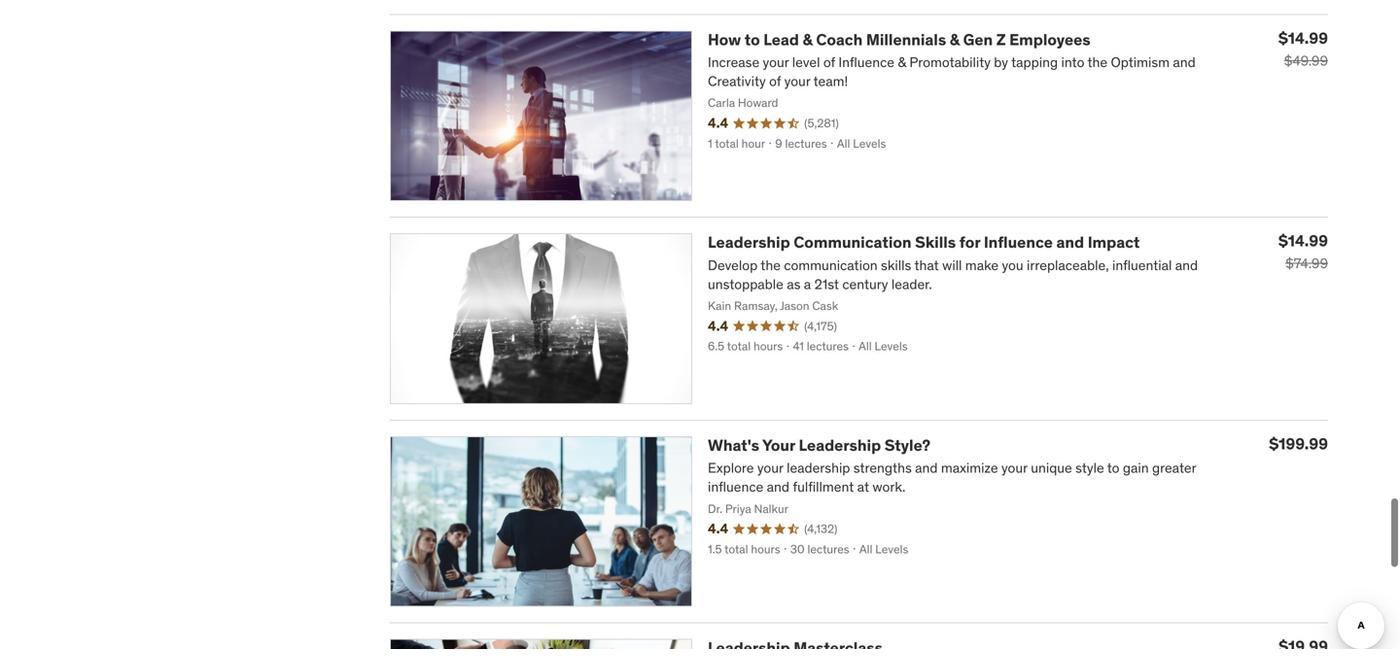 Task type: describe. For each thing, give the bounding box(es) containing it.
1 horizontal spatial leadership
[[799, 436, 882, 456]]

style?
[[885, 436, 931, 456]]

employees
[[1010, 29, 1091, 49]]

$49.99
[[1285, 52, 1329, 69]]

coach
[[817, 29, 863, 49]]

z
[[997, 29, 1006, 49]]

how to lead & coach millennials & gen z employees link
[[708, 29, 1091, 49]]

$14.99 $49.99
[[1279, 28, 1329, 69]]

how to lead & coach millennials & gen z employees
[[708, 29, 1091, 49]]

0 vertical spatial leadership
[[708, 233, 791, 253]]

gen
[[964, 29, 993, 49]]

what's your leadership style? link
[[708, 436, 931, 456]]

leadership communication skills for influence and impact
[[708, 233, 1141, 253]]

2 & from the left
[[950, 29, 960, 49]]

influence
[[984, 233, 1054, 253]]

$74.99
[[1286, 255, 1329, 272]]

and
[[1057, 233, 1085, 253]]

to
[[745, 29, 760, 49]]

what's
[[708, 436, 760, 456]]

communication
[[794, 233, 912, 253]]

millennials
[[867, 29, 947, 49]]

your
[[763, 436, 796, 456]]



Task type: locate. For each thing, give the bounding box(es) containing it.
$199.99
[[1270, 434, 1329, 454]]

for
[[960, 233, 981, 253]]

1 horizontal spatial &
[[950, 29, 960, 49]]

& left gen
[[950, 29, 960, 49]]

impact
[[1088, 233, 1141, 253]]

2 $14.99 from the top
[[1279, 231, 1329, 251]]

0 vertical spatial $14.99
[[1279, 28, 1329, 48]]

1 vertical spatial $14.99
[[1279, 231, 1329, 251]]

$14.99
[[1279, 28, 1329, 48], [1279, 231, 1329, 251]]

1 $14.99 from the top
[[1279, 28, 1329, 48]]

what's your leadership style?
[[708, 436, 931, 456]]

leadership communication skills for influence and impact link
[[708, 233, 1141, 253]]

&
[[803, 29, 813, 49], [950, 29, 960, 49]]

0 horizontal spatial &
[[803, 29, 813, 49]]

lead
[[764, 29, 800, 49]]

$14.99 up $74.99
[[1279, 231, 1329, 251]]

$14.99 for leadership communication skills for influence and impact
[[1279, 231, 1329, 251]]

1 vertical spatial leadership
[[799, 436, 882, 456]]

1 & from the left
[[803, 29, 813, 49]]

0 horizontal spatial leadership
[[708, 233, 791, 253]]

$14.99 for how to lead & coach millennials & gen z employees
[[1279, 28, 1329, 48]]

skills
[[916, 233, 957, 253]]

& right the lead
[[803, 29, 813, 49]]

leadership
[[708, 233, 791, 253], [799, 436, 882, 456]]

how
[[708, 29, 741, 49]]

$14.99 up $49.99
[[1279, 28, 1329, 48]]

$14.99 $74.99
[[1279, 231, 1329, 272]]



Task type: vqa. For each thing, say whether or not it's contained in the screenshot.
$14.99 $49.99
yes



